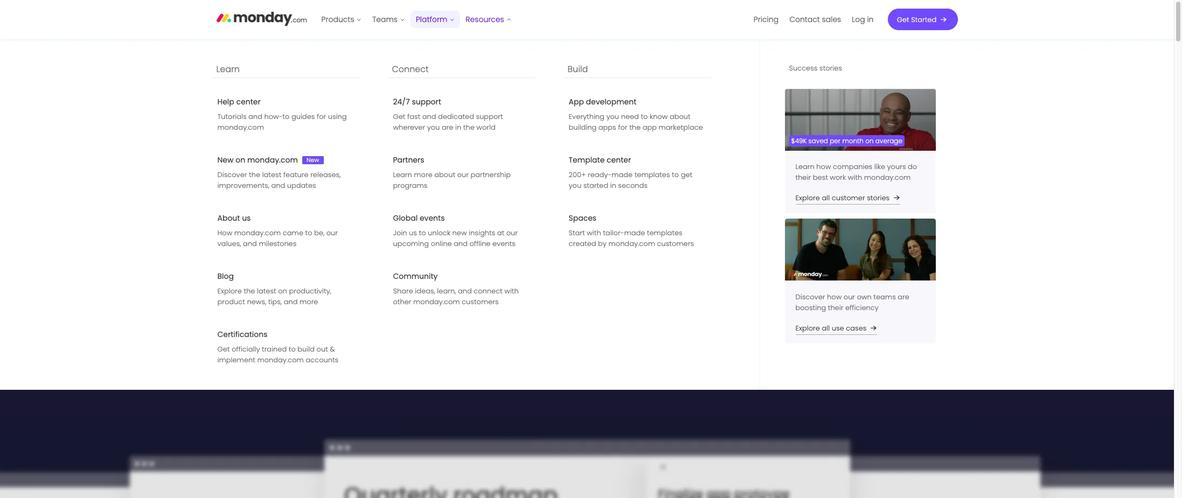 Task type: vqa. For each thing, say whether or not it's contained in the screenshot.
our inside About us How monday.com came to be, our values, and milestones
yes



Task type: locate. For each thing, give the bounding box(es) containing it.
1 horizontal spatial teams
[[768, 358, 792, 369]]

2 horizontal spatial with
[[848, 173, 862, 183]]

you up apps
[[607, 112, 619, 122]]

how inside discover how our own teams are boosting their efficiency
[[827, 292, 842, 302]]

1 horizontal spatial are
[[898, 292, 910, 302]]

2 horizontal spatial from
[[848, 240, 865, 251]]

you right "wherever"
[[427, 123, 440, 133]]

on up tips, in the left of the page
[[278, 286, 287, 297]]

0 vertical spatial us
[[242, 213, 251, 224]]

explore for their
[[796, 193, 820, 203]]

0 vertical spatial with
[[848, 173, 862, 183]]

our left the partnership
[[457, 170, 469, 180]]

our
[[516, 45, 532, 58]]

learn
[[216, 63, 240, 75], [796, 162, 815, 172], [393, 170, 412, 180]]

in down dedicated
[[455, 123, 461, 133]]

center inside template center 200+ ready-made templates to get you started in seconds
[[607, 155, 631, 166]]

how for their
[[827, 292, 842, 302]]

center
[[236, 97, 261, 107], [607, 155, 631, 166]]

1 horizontal spatial us
[[409, 228, 417, 238]]

1 vertical spatial customers
[[462, 297, 499, 307]]

explore up launch.
[[796, 323, 820, 333]]

0 horizontal spatial products
[[321, 14, 354, 25]]

our right 'be,'
[[326, 228, 338, 238]]

0 horizontal spatial support
[[412, 97, 441, 107]]

made inside template center 200+ ready-made templates to get you started in seconds
[[612, 170, 633, 180]]

of
[[825, 156, 832, 166]]

to up app
[[641, 112, 648, 122]]

1 horizontal spatial get started
[[897, 14, 937, 25]]

tutorials
[[217, 112, 247, 122]]

to inside dev ship better products, from concept to launch.
[[786, 336, 793, 346]]

0 horizontal spatial about
[[435, 170, 455, 180]]

products for products to power every team
[[702, 111, 740, 123]]

templates
[[635, 170, 670, 180], [647, 228, 683, 238]]

to inside certifications get officially trained to build out & implement monday.com accounts
[[289, 345, 296, 355]]

certifications get officially trained to build out & implement monday.com accounts
[[217, 330, 339, 366]]

0 vertical spatial online
[[534, 45, 560, 58]]

feature
[[283, 170, 309, 180]]

0 horizontal spatial online
[[431, 239, 452, 249]]

more down productivity,
[[300, 297, 318, 307]]

1 vertical spatial you
[[427, 123, 440, 133]]

using
[[328, 112, 347, 122]]

list inside main element
[[749, 0, 879, 39]]

teams inside the platform where all your processes, tools, and teams work together, powered by monday products.
[[506, 213, 543, 230]]

1 vertical spatial started
[[251, 279, 282, 291]]

0 horizontal spatial get started button
[[216, 272, 309, 298]]

1 horizontal spatial learn
[[393, 170, 412, 180]]

0 horizontal spatial by
[[358, 235, 373, 252]]

learn up programs
[[393, 170, 412, 180]]

0 horizontal spatial are
[[442, 123, 454, 133]]

list containing learn
[[0, 0, 1174, 499]]

and down feature
[[271, 181, 285, 191]]

1 horizontal spatial stories
[[867, 193, 890, 203]]

products link
[[316, 11, 367, 28]]

templates up seconds
[[635, 170, 670, 180]]

their left best
[[796, 173, 811, 183]]

yours
[[887, 162, 906, 172]]

discover inside discover the latest feature releases, improvements, and updates
[[217, 170, 247, 180]]

to inside app development everything you need to know about building apps for the app marketplace
[[641, 112, 648, 122]]

and
[[248, 112, 262, 122], [422, 112, 436, 122], [271, 181, 285, 191], [479, 213, 502, 230], [243, 239, 257, 249], [454, 239, 468, 249], [458, 286, 472, 297], [284, 297, 298, 307]]

the
[[463, 123, 475, 133], [630, 123, 641, 133], [249, 170, 260, 180], [794, 240, 805, 251], [244, 286, 255, 297]]

their inside the learn how companies like yours do their best work with monday.com
[[796, 173, 811, 183]]

need
[[621, 112, 639, 122]]

register now >
[[717, 45, 781, 58]]

discover
[[217, 170, 247, 180], [796, 292, 825, 302]]

monday.com down the tailor-
[[609, 239, 655, 249]]

and inside community share ideas, learn, and connect with other monday.com customers
[[458, 286, 472, 297]]

events
[[420, 213, 445, 224], [493, 239, 516, 249]]

list containing pricing
[[749, 0, 879, 39]]

1 horizontal spatial their
[[828, 303, 844, 313]]

explore all customer stories link
[[796, 192, 903, 205]]

to up upcoming
[[419, 228, 426, 238]]

in down ready-
[[610, 181, 616, 191]]

and inside 24/7 support get fast and dedicated support wherever you are in the world
[[422, 112, 436, 122]]

marketplace
[[659, 123, 703, 133]]

how
[[217, 228, 232, 238]]

1 vertical spatial with
[[587, 228, 601, 238]]

0 vertical spatial sales
[[822, 14, 841, 25]]

1 vertical spatial support
[[476, 112, 503, 122]]

join
[[393, 228, 407, 238]]

the platform where all your processes, tools, and teams work together, powered by monday products.
[[216, 213, 543, 252]]

0 vertical spatial work
[[830, 173, 846, 183]]

0 vertical spatial started
[[911, 14, 937, 25]]

monday.com down trained
[[257, 355, 304, 366]]

products left power
[[702, 111, 740, 123]]

by down the tailor-
[[598, 239, 607, 249]]

1
[[393, 45, 397, 58]]

insights
[[469, 228, 495, 238]]

with up created
[[587, 228, 601, 238]]

all inside the platform where all your processes, tools, and teams work together, powered by monday products.
[[334, 213, 348, 230]]

1 horizontal spatial from
[[829, 325, 845, 335]]

dev ship better products, from concept to launch.
[[755, 309, 845, 346]]

are
[[442, 123, 454, 133], [898, 292, 910, 302]]

>
[[776, 45, 781, 58]]

and inside "blog explore the latest on productivity, product news, tips, and more"
[[284, 297, 298, 307]]

0 vertical spatial events
[[420, 213, 445, 224]]

explore
[[796, 193, 820, 203], [217, 286, 242, 297], [796, 323, 820, 333]]

with right connect
[[505, 286, 519, 297]]

needed
[[268, 306, 295, 316]]

1 vertical spatial from
[[848, 240, 865, 251]]

month up connect
[[398, 45, 428, 58]]

now
[[756, 45, 775, 58]]

their
[[796, 173, 811, 183], [828, 303, 844, 313]]

2 list from the left
[[749, 0, 879, 39]]

to left build
[[289, 345, 296, 355]]

sales left cycle, at right
[[807, 240, 825, 251]]

0 vertical spatial about
[[670, 112, 691, 122]]

customers
[[657, 239, 694, 249], [462, 297, 499, 307]]

for left using
[[317, 112, 326, 122]]

0 vertical spatial from
[[755, 167, 771, 177]]

1 vertical spatial online
[[431, 239, 452, 249]]

latest inside discover the latest feature releases, improvements, and updates
[[262, 170, 281, 180]]

2 vertical spatial you
[[569, 181, 582, 191]]

monday.com inside certifications get officially trained to build out & implement monday.com accounts
[[257, 355, 304, 366]]

online down unlock
[[431, 239, 452, 249]]

in for 24/7 support
[[455, 123, 461, 133]]

with inside community share ideas, learn, and connect with other monday.com customers
[[505, 286, 519, 297]]

started for get started button in main element
[[911, 14, 937, 25]]

0 horizontal spatial learn
[[216, 63, 240, 75]]

customers for community
[[462, 297, 499, 307]]

0 vertical spatial support
[[412, 97, 441, 107]]

work down the
[[216, 235, 244, 252]]

products inside list
[[321, 14, 354, 25]]

from left cases
[[829, 325, 845, 335]]

in for template center
[[610, 181, 616, 191]]

the down dedicated
[[463, 123, 475, 133]]

customers for spaces
[[657, 239, 694, 249]]

1 vertical spatial explore
[[217, 286, 242, 297]]

latest down new on monday.com
[[262, 170, 281, 180]]

made
[[612, 170, 633, 180], [624, 228, 645, 238]]

to inside global events join us to unlock new insights at our upcoming online and offline events
[[419, 228, 426, 238]]

get
[[681, 170, 693, 180]]

templates inside spaces start with tailor-made templates created by monday.com customers
[[647, 228, 683, 238]]

1 horizontal spatial work
[[830, 173, 846, 183]]

efficiency
[[846, 303, 879, 313]]

center inside help center tutorials and how-to guides for using monday.com
[[236, 97, 261, 107]]

in inside 24/7 support get fast and dedicated support wherever you are in the world
[[455, 123, 461, 133]]

managers
[[836, 273, 875, 284]]

you for template center
[[569, 181, 582, 191]]

get left the fast in the left of the page
[[393, 112, 406, 122]]

are inside discover how our own teams are boosting their efficiency
[[898, 292, 910, 302]]

new up "releases,"
[[307, 156, 319, 164]]

0 vertical spatial how
[[817, 162, 831, 172]]

1 list from the left
[[0, 0, 1174, 499]]

from right cycle, at right
[[848, 240, 865, 251]]

learn inside the learn how companies like yours do their best work with monday.com
[[796, 162, 815, 172]]

with inside the learn how companies like yours do their best work with monday.com
[[848, 173, 862, 183]]

monday.com inside help center tutorials and how-to guides for using monday.com
[[217, 123, 264, 133]]

2 horizontal spatial you
[[607, 112, 619, 122]]

0 vertical spatial in
[[867, 14, 874, 25]]

0 vertical spatial their
[[796, 173, 811, 183]]

0 vertical spatial discover
[[217, 170, 247, 180]]

1 vertical spatial discover
[[796, 292, 825, 302]]

1 vertical spatial in
[[455, 123, 461, 133]]

average
[[876, 136, 903, 145]]

templates inside template center 200+ ready-made templates to get you started in seconds
[[635, 170, 670, 180]]

started inside main element
[[911, 14, 937, 25]]

0 vertical spatial you
[[607, 112, 619, 122]]

0 vertical spatial teams
[[506, 213, 543, 230]]

1 vertical spatial us
[[409, 228, 417, 238]]

teams right own
[[874, 292, 896, 302]]

monday.com up milestones
[[234, 228, 281, 238]]

for
[[317, 112, 326, 122], [390, 120, 438, 168], [618, 123, 628, 133], [302, 159, 350, 207]]

app development everything you need to know about building apps for the app marketplace
[[569, 97, 703, 133]]

and up offline
[[479, 213, 502, 230]]

and down new
[[454, 239, 468, 249]]

0 horizontal spatial started
[[251, 279, 282, 291]]

about inside partners learn more about our partnership programs
[[435, 170, 455, 180]]

explore up product
[[217, 286, 242, 297]]

2 vertical spatial from
[[829, 325, 845, 335]]

1 vertical spatial teams
[[874, 292, 896, 302]]

to left 'be,'
[[305, 228, 312, 238]]

discover inside discover how our own teams are boosting their efficiency
[[796, 292, 825, 302]]

connect
[[474, 286, 503, 297]]

from down manage
[[755, 167, 771, 177]]

all up strategy
[[786, 156, 793, 166]]

fast
[[407, 112, 420, 122]]

their inside discover how our own teams are boosting their efficiency
[[828, 303, 844, 313]]

monday.com down learn,
[[413, 297, 460, 307]]

more inside "blog explore the latest on productivity, product news, tips, and more"
[[300, 297, 318, 307]]

with inside spaces start with tailor-made templates created by monday.com customers
[[587, 228, 601, 238]]

products to power every team
[[702, 111, 831, 123]]

started
[[911, 14, 937, 25], [251, 279, 282, 291]]

monday.com down like
[[864, 173, 911, 183]]

dec
[[667, 45, 683, 58]]

you inside app development everything you need to know about building apps for the app marketplace
[[607, 112, 619, 122]]

1 vertical spatial center
[[607, 155, 631, 166]]

1 horizontal spatial with
[[587, 228, 601, 238]]

0 vertical spatial get started button
[[888, 9, 958, 30]]

customers inside community share ideas, learn, and connect with other monday.com customers
[[462, 297, 499, 307]]

on left average
[[866, 136, 874, 145]]

pricing
[[754, 14, 779, 25]]

discover up boosting
[[796, 292, 825, 302]]

sales up streamline
[[755, 224, 780, 238]]

center up tutorials
[[236, 97, 261, 107]]

platform
[[416, 14, 448, 25]]

the up the news,
[[244, 286, 255, 297]]

templates right the tailor-
[[647, 228, 683, 238]]

0 horizontal spatial us
[[242, 213, 251, 224]]

2 vertical spatial in
[[610, 181, 616, 191]]

about us how monday.com came to be, our values, and milestones
[[217, 213, 338, 249]]

us right about
[[242, 213, 251, 224]]

updates
[[287, 181, 316, 191]]

partnership
[[471, 170, 511, 180]]

sales
[[755, 224, 780, 238], [752, 273, 771, 284]]

more inside partners learn more about our partnership programs
[[414, 170, 433, 180]]

how up best
[[817, 162, 831, 172]]

events down at
[[493, 239, 516, 249]]

1 horizontal spatial customers
[[657, 239, 694, 249]]

about up "marketplace"
[[670, 112, 691, 122]]

1 vertical spatial get started button
[[216, 272, 309, 298]]

all left the your
[[334, 213, 348, 230]]

sales right contact
[[822, 14, 841, 25]]

1 horizontal spatial about
[[670, 112, 691, 122]]

you inside template center 200+ ready-made templates to get you started in seconds
[[569, 181, 582, 191]]

explore down best
[[796, 193, 820, 203]]

sales inside button
[[822, 14, 841, 25]]

values,
[[217, 239, 241, 249]]

1 vertical spatial sales
[[752, 273, 771, 284]]

0 vertical spatial are
[[442, 123, 454, 133]]

product
[[217, 297, 245, 307]]

✨
[[503, 45, 514, 58]]

to left get
[[672, 170, 679, 180]]

to left 'guides'
[[283, 112, 290, 122]]

spaces
[[569, 213, 597, 224]]

1 horizontal spatial new
[[307, 156, 319, 164]]

1 vertical spatial sales
[[807, 240, 825, 251]]

and left ✦
[[284, 297, 298, 307]]

0 vertical spatial more
[[414, 170, 433, 180]]

upcoming
[[393, 239, 429, 249]]

how inside the learn how companies like yours do their best work with monday.com
[[817, 162, 831, 172]]

0 vertical spatial customers
[[657, 239, 694, 249]]

online inside global events join us to unlock new insights at our upcoming online and offline events
[[431, 239, 452, 249]]

about
[[217, 213, 240, 224]]

to down aspects
[[804, 167, 811, 177]]

0 vertical spatial get started
[[897, 14, 937, 25]]

their up use at the right
[[828, 303, 844, 313]]

to down streamline
[[772, 251, 779, 261]]

0 horizontal spatial stories
[[820, 63, 842, 73]]

global events join us to unlock new insights at our upcoming online and offline events
[[393, 213, 518, 249]]

0 horizontal spatial with
[[505, 286, 519, 297]]

teams inside discover how our own teams are boosting their efficiency
[[874, 292, 896, 302]]

ops
[[774, 273, 787, 284]]

for inside app development everything you need to know about building apps for the app marketplace
[[618, 123, 628, 133]]

sales left ops
[[752, 273, 771, 284]]

like
[[875, 162, 885, 172]]

1 vertical spatial month
[[843, 136, 864, 145]]

0 horizontal spatial their
[[796, 173, 811, 183]]

1 vertical spatial templates
[[647, 228, 683, 238]]

1 horizontal spatial discover
[[796, 292, 825, 302]]

products left teams
[[321, 14, 354, 25]]

help center tutorials and how-to guides for using monday.com
[[217, 97, 347, 133]]

made down seconds
[[624, 228, 645, 238]]

made inside spaces start with tailor-made templates created by monday.com customers
[[624, 228, 645, 238]]

learn up best
[[796, 162, 815, 172]]

0 horizontal spatial events
[[420, 213, 445, 224]]

about
[[670, 112, 691, 122], [435, 170, 455, 180]]

about left the partnership
[[435, 170, 455, 180]]

you
[[607, 112, 619, 122], [427, 123, 440, 133], [569, 181, 582, 191]]

1 vertical spatial their
[[828, 303, 844, 313]]

latest up tips, in the left of the page
[[257, 286, 276, 297]]

online right our
[[534, 45, 560, 58]]

the inside discover the latest feature releases, improvements, and updates
[[249, 170, 260, 180]]

center up ready-
[[607, 155, 631, 166]]

about inside app development everything you need to know about building apps for the app marketplace
[[670, 112, 691, 122]]

all inside work management manage all aspects of work, from strategy to execution.
[[786, 156, 793, 166]]

are right own
[[898, 292, 910, 302]]

building
[[569, 123, 597, 133]]

on inside "blog explore the latest on productivity, product news, tips, and more"
[[278, 286, 287, 297]]

new up improvements,
[[217, 155, 234, 166]]

to inside work management manage all aspects of work, from strategy to execution.
[[804, 167, 811, 177]]

how for best
[[817, 162, 831, 172]]

and inside discover the latest feature releases, improvements, and updates
[[271, 181, 285, 191]]

our right at
[[506, 228, 518, 238]]

resources
[[466, 14, 504, 25]]

learn for learn how companies like yours do their best work with monday.com
[[796, 162, 815, 172]]

1 vertical spatial are
[[898, 292, 910, 302]]

0 horizontal spatial customers
[[462, 297, 499, 307]]

customers inside spaces start with tailor-made templates created by monday.com customers
[[657, 239, 694, 249]]

us up upcoming
[[409, 228, 417, 238]]

to inside about us how monday.com came to be, our values, and milestones
[[305, 228, 312, 238]]

how down account managers on the right bottom of page
[[827, 292, 842, 302]]

explore inside "blog explore the latest on productivity, product news, tips, and more"
[[217, 286, 242, 297]]

stories right the success
[[820, 63, 842, 73]]

left
[[430, 45, 444, 58]]

us
[[242, 213, 251, 224], [409, 228, 417, 238]]

are down dedicated
[[442, 123, 454, 133]]

you inside 24/7 support get fast and dedicated support wherever you are in the world
[[427, 123, 440, 133]]

0 horizontal spatial center
[[236, 97, 261, 107]]

0 vertical spatial explore
[[796, 193, 820, 203]]

teams right at
[[506, 213, 543, 230]]

by inside the platform where all your processes, tools, and teams work together, powered by monday products.
[[358, 235, 373, 252]]

1 horizontal spatial center
[[607, 155, 631, 166]]

0 vertical spatial products
[[321, 14, 354, 25]]

0 vertical spatial templates
[[635, 170, 670, 180]]

monday.com inside the learn how companies like yours do their best work with monday.com
[[864, 173, 911, 183]]

1 vertical spatial work
[[216, 235, 244, 252]]

by down the your
[[358, 235, 373, 252]]

2 vertical spatial explore
[[796, 323, 820, 333]]

explore inside explore all customer stories link
[[796, 193, 820, 203]]

us inside about us how monday.com came to be, our values, and milestones
[[242, 213, 251, 224]]

1 vertical spatial how
[[827, 292, 842, 302]]

learn up help
[[216, 63, 240, 75]]

the down new on monday.com
[[249, 170, 260, 180]]

events up unlock
[[420, 213, 445, 224]]

1 vertical spatial events
[[493, 239, 516, 249]]

discover up improvements,
[[217, 170, 247, 180]]

for down need
[[618, 123, 628, 133]]

explore all use cases
[[796, 323, 867, 333]]

card
[[250, 306, 266, 316]]

to down better
[[786, 336, 793, 346]]

200+
[[569, 170, 586, 180]]

1 horizontal spatial by
[[598, 239, 607, 249]]

sales inside sales crm streamline the sales cycle, from lead to close.
[[755, 224, 780, 238]]

until
[[446, 45, 466, 58]]

processes,
[[380, 213, 442, 230]]

no credit card needed   ✦    unlimited time on free plan
[[216, 306, 407, 316]]

0 horizontal spatial more
[[300, 297, 318, 307]]

with down companies
[[848, 173, 862, 183]]

offline
[[470, 239, 491, 249]]

0 horizontal spatial discover
[[217, 170, 247, 180]]

and left how-
[[248, 112, 262, 122]]

tailor-
[[603, 228, 624, 238]]

0 vertical spatial month
[[398, 45, 428, 58]]

0 vertical spatial latest
[[262, 170, 281, 180]]

0 horizontal spatial teams
[[506, 213, 543, 230]]

0 horizontal spatial work
[[216, 235, 244, 252]]

explore inside explore all use cases link
[[796, 323, 820, 333]]

new for new on monday.com
[[217, 155, 234, 166]]

seconds
[[618, 181, 648, 191]]

milestones
[[259, 239, 297, 249]]

work down 'work,'
[[830, 173, 846, 183]]

list
[[0, 0, 1174, 499], [749, 0, 879, 39]]

us inside global events join us to unlock new insights at our upcoming online and offline events
[[409, 228, 417, 238]]

created
[[569, 239, 596, 249]]

0 horizontal spatial get started
[[233, 279, 282, 291]]

teams
[[372, 14, 398, 25]]

plan
[[391, 306, 407, 316]]

template center 200+ ready-made templates to get you started in seconds
[[569, 155, 693, 191]]

monday.com down tutorials
[[217, 123, 264, 133]]

in right log
[[867, 14, 874, 25]]

work inside the platform where all your processes, tools, and teams work together, powered by monday products.
[[216, 235, 244, 252]]

made for spaces
[[624, 228, 645, 238]]

in inside template center 200+ ready-made templates to get you started in seconds
[[610, 181, 616, 191]]

the inside "blog explore the latest on productivity, product news, tips, and more"
[[244, 286, 255, 297]]

0 horizontal spatial in
[[455, 123, 461, 133]]

0 vertical spatial stories
[[820, 63, 842, 73]]



Task type: describe. For each thing, give the bounding box(es) containing it.
templates for spaces
[[647, 228, 683, 238]]

our inside discover how our own teams are boosting their efficiency
[[844, 292, 855, 302]]

from inside work management manage all aspects of work, from strategy to execution.
[[755, 167, 771, 177]]

✦
[[300, 306, 306, 316]]

world
[[477, 123, 496, 133]]

marketing
[[797, 189, 834, 199]]

1 horizontal spatial events
[[493, 239, 516, 249]]

sales for ops
[[752, 273, 771, 284]]

accounts
[[306, 355, 339, 366]]

0 horizontal spatial month
[[398, 45, 428, 58]]

are inside 24/7 support get fast and dedicated support wherever you are in the world
[[442, 123, 454, 133]]

pricing link
[[749, 11, 784, 28]]

work inside the learn how companies like yours do their best work with monday.com
[[830, 173, 846, 183]]

the inside sales crm streamline the sales cycle, from lead to close.
[[794, 240, 805, 251]]

work,
[[834, 156, 851, 166]]

efficency image
[[785, 219, 936, 281]]

creative
[[849, 189, 880, 199]]

power
[[753, 111, 780, 123]]

cycle,
[[827, 240, 847, 251]]

platform link
[[411, 11, 460, 28]]

be,
[[314, 228, 325, 238]]

and inside about us how monday.com came to be, our values, and milestones
[[243, 239, 257, 249]]

monday.com inside community share ideas, learn, and connect with other monday.com customers
[[413, 297, 460, 307]]

team
[[808, 111, 831, 123]]

help
[[217, 97, 234, 107]]

register
[[717, 45, 754, 58]]

products for products
[[321, 14, 354, 25]]

get inside 24/7 support get fast and dedicated support wherever you are in the world
[[393, 112, 406, 122]]

companies
[[833, 162, 873, 172]]

conference
[[562, 45, 611, 58]]

the inside 24/7 support get fast and dedicated support wherever you are in the world
[[463, 123, 475, 133]]

our inside global events join us to unlock new insights at our upcoming online and offline events
[[506, 228, 518, 238]]

explore all customer stories
[[796, 193, 890, 203]]

our inside partners learn more about our partnership programs
[[457, 170, 469, 180]]

2 horizontal spatial in
[[867, 14, 874, 25]]

certifications
[[217, 330, 268, 340]]

log in link
[[847, 11, 879, 28]]

connect
[[392, 63, 429, 75]]

account
[[802, 273, 834, 284]]

started
[[584, 181, 608, 191]]

powered
[[303, 235, 355, 252]]

contact sales button
[[784, 11, 847, 28]]

get started button inside main element
[[888, 9, 958, 30]]

on up improvements,
[[236, 155, 245, 166]]

lead
[[755, 251, 770, 261]]

hp asset dark bg image
[[0, 419, 1174, 499]]

platform
[[241, 213, 292, 230]]

screens
[[631, 45, 664, 58]]

development
[[586, 97, 637, 107]]

free
[[375, 306, 389, 316]]

the inside app development everything you need to know about building apps for the app marketplace
[[630, 123, 641, 133]]

to inside help center tutorials and how-to guides for using monday.com
[[283, 112, 290, 122]]

and inside global events join us to unlock new insights at our upcoming online and offline events
[[454, 239, 468, 249]]

improvements,
[[217, 181, 269, 191]]

to inside template center 200+ ready-made templates to get you started in seconds
[[672, 170, 679, 180]]

log
[[852, 14, 865, 25]]

unlock
[[428, 228, 451, 238]]

spaces start with tailor-made templates created by monday.com customers
[[569, 213, 694, 249]]

designed for work.
[[216, 120, 540, 168]]

own
[[857, 292, 872, 302]]

get started inside main element
[[897, 14, 937, 25]]

productivity,
[[289, 286, 331, 297]]

$49k saved per month on average
[[791, 136, 903, 145]]

learn inside partners learn more about our partnership programs
[[393, 170, 412, 180]]

1 horizontal spatial support
[[476, 112, 503, 122]]

build
[[298, 345, 315, 355]]

for up 'where'
[[302, 159, 350, 207]]

main submenu element
[[0, 39, 1174, 390]]

to left power
[[742, 111, 751, 123]]

our inside about us how monday.com came to be, our values, and milestones
[[326, 228, 338, 238]]

for up programs
[[390, 120, 438, 168]]

monday.com up discover the latest feature releases, improvements, and updates
[[247, 155, 298, 166]]

out
[[317, 345, 328, 355]]

work.
[[446, 120, 540, 168]]

news,
[[247, 297, 266, 307]]

learn,
[[437, 286, 456, 297]]

on left 'free'
[[364, 306, 373, 316]]

monday.com inside spaces start with tailor-made templates created by monday.com customers
[[609, 239, 655, 249]]

elevate
[[468, 45, 501, 58]]

sales for crm
[[755, 224, 780, 238]]

made for template center
[[612, 170, 633, 180]]

1 vertical spatial stories
[[867, 193, 890, 203]]

you for 24/7 support
[[427, 123, 440, 133]]

concept
[[755, 336, 784, 346]]

discover for discover the latest feature releases, improvements, and updates
[[217, 170, 247, 180]]

build
[[568, 63, 588, 75]]

new for new
[[307, 156, 319, 164]]

dedicated
[[438, 112, 474, 122]]

all down best
[[822, 193, 830, 203]]

products,
[[794, 325, 827, 335]]

share
[[393, 286, 413, 297]]

success stories
[[789, 63, 842, 73]]

discover how our own teams are boosting their efficiency
[[796, 292, 910, 313]]

center for template center
[[607, 155, 631, 166]]

and inside help center tutorials and how-to guides for using monday.com
[[248, 112, 262, 122]]

1 horizontal spatial online
[[534, 45, 560, 58]]

discover for discover how our own teams are boosting their efficiency
[[796, 292, 825, 302]]

at
[[497, 228, 505, 238]]

month inside main submenu element
[[843, 136, 864, 145]]

together,
[[247, 235, 300, 252]]

for inside help center tutorials and how-to guides for using monday.com
[[317, 112, 326, 122]]

other
[[393, 297, 411, 307]]

products.
[[429, 235, 484, 252]]

sales ops
[[752, 273, 787, 284]]

tips,
[[268, 297, 282, 307]]

teams link
[[367, 11, 411, 28]]

and inside the platform where all your processes, tools, and teams work together, powered by monday products.
[[479, 213, 502, 230]]

get right log in link on the top of the page
[[897, 14, 910, 25]]

nissan image
[[785, 89, 936, 151]]

24/7
[[393, 97, 410, 107]]

crm
[[783, 224, 805, 238]]

blog
[[217, 271, 234, 282]]

monday.com logo image
[[216, 7, 307, 30]]

explore for boosting
[[796, 323, 820, 333]]

monday
[[376, 235, 426, 252]]

1 vertical spatial get started
[[233, 279, 282, 291]]

get up product
[[233, 279, 248, 291]]

sales inside sales crm streamline the sales cycle, from lead to close.
[[807, 240, 825, 251]]

tools,
[[445, 213, 476, 230]]

templates for template center
[[635, 170, 670, 180]]

ideas,
[[415, 286, 435, 297]]

everything
[[569, 112, 605, 122]]

main element
[[0, 0, 1174, 499]]

started for the leftmost get started button
[[251, 279, 282, 291]]

agile
[[747, 358, 765, 369]]

learn how companies like yours do their best work with monday.com
[[796, 162, 917, 183]]

aspects
[[795, 156, 823, 166]]

learn for learn
[[216, 63, 240, 75]]

releases,
[[311, 170, 341, 180]]

platform list item
[[411, 0, 460, 39]]

from inside sales crm streamline the sales cycle, from lead to close.
[[848, 240, 865, 251]]

do
[[908, 162, 917, 172]]

register now > link
[[717, 45, 781, 58]]

wherever
[[393, 123, 425, 133]]

apps
[[599, 123, 616, 133]]

start
[[569, 228, 585, 238]]

by inside spaces start with tailor-made templates created by monday.com customers
[[598, 239, 607, 249]]

all left use at the right
[[822, 323, 830, 333]]

14th
[[686, 45, 702, 58]]

programs
[[393, 181, 428, 191]]

from inside dev ship better products, from concept to launch.
[[829, 325, 845, 335]]

to inside sales crm streamline the sales cycle, from lead to close.
[[772, 251, 779, 261]]

manage
[[755, 156, 784, 166]]

time
[[346, 306, 362, 316]]

operations
[[896, 189, 937, 199]]

get inside certifications get officially trained to build out & implement monday.com accounts
[[217, 345, 230, 355]]

monday.com inside about us how monday.com came to be, our values, and milestones
[[234, 228, 281, 238]]

center for help center
[[236, 97, 261, 107]]

came
[[283, 228, 303, 238]]

everyone.
[[358, 159, 531, 207]]

app
[[643, 123, 657, 133]]

work
[[755, 140, 779, 153]]

latest inside "blog explore the latest on productivity, product news, tips, and more"
[[257, 286, 276, 297]]



